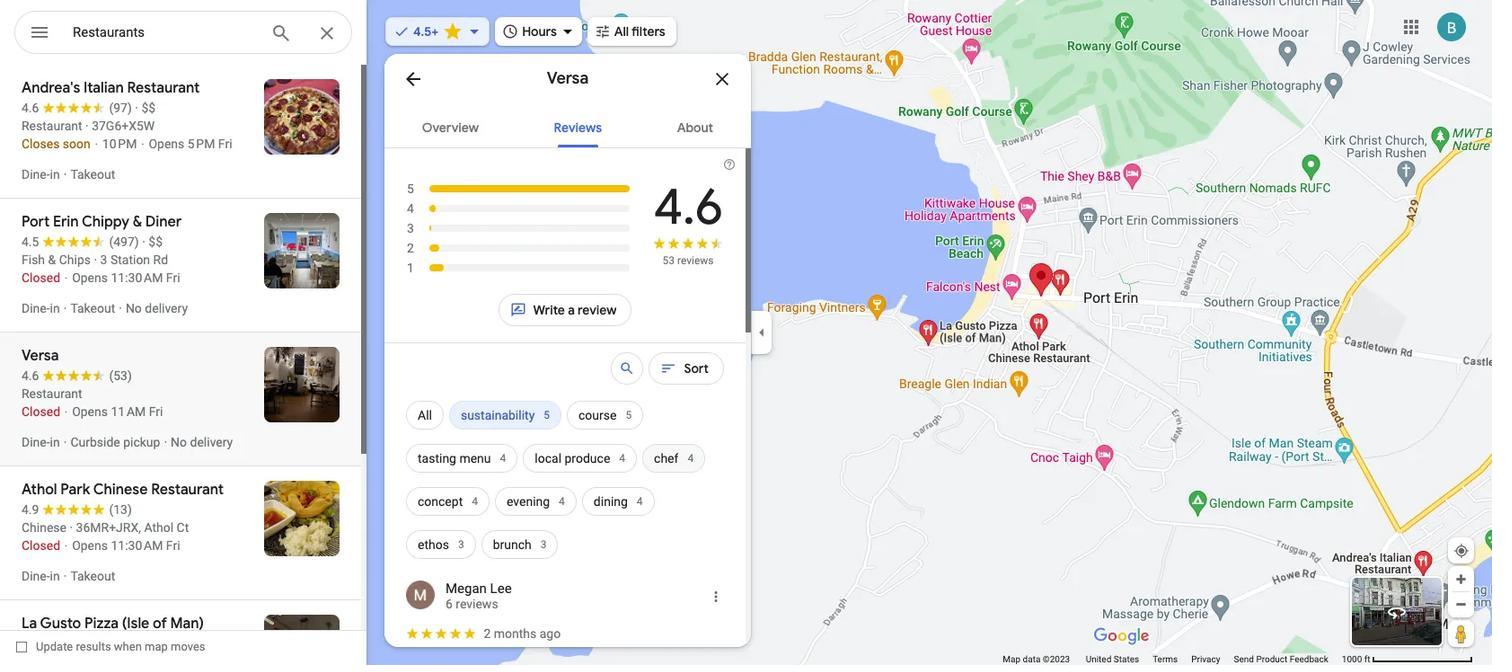 Task type: vqa. For each thing, say whether or not it's contained in the screenshot.
17 button
no



Task type: describe. For each thing, give the bounding box(es) containing it.
4 inside "chef 4"
[[688, 452, 694, 465]]

months
[[494, 626, 537, 641]]

megan lee 6 reviews
[[446, 581, 512, 611]]

reviews
[[554, 120, 602, 136]]

none field inside restaurants "field"
[[73, 22, 256, 43]]

reviews button
[[540, 104, 617, 147]]

brunch
[[493, 537, 532, 552]]

about
[[677, 120, 714, 136]]

2 months ago
[[484, 626, 561, 641]]

google maps element
[[0, 0, 1493, 665]]

tasting menu, mentioned in 4 reviews radio
[[406, 437, 518, 480]]

evening 4
[[507, 494, 565, 509]]

Update results when map moves checkbox
[[16, 635, 205, 658]]

sort
[[684, 360, 709, 377]]

concept 4
[[418, 494, 478, 509]]

states
[[1114, 654, 1140, 664]]

search reviews image
[[620, 360, 636, 377]]

4 inside evening 4
[[559, 495, 565, 508]]

2 for 2
[[407, 241, 414, 255]]

All reviews radio
[[406, 394, 444, 437]]

course, mentioned in 5 reviews radio
[[567, 394, 644, 437]]

results
[[76, 640, 111, 653]]

map
[[145, 640, 168, 653]]

 search field
[[14, 11, 367, 58]]

tab list inside google maps element
[[385, 104, 751, 147]]

4 inside dining 4
[[637, 495, 643, 508]]

product
[[1257, 654, 1288, 664]]

sustainability, mentioned in 5 reviews radio
[[449, 394, 562, 437]]

sustainability
[[461, 408, 535, 422]]

write a review image
[[510, 302, 526, 318]]

4.5+
[[413, 23, 439, 40]]

5 stars, 47 reviews image
[[406, 179, 632, 199]]

zoom in image
[[1455, 572, 1468, 586]]

ft
[[1365, 654, 1371, 664]]

1000 ft button
[[1342, 654, 1474, 664]]

evening, mentioned in 4 reviews radio
[[495, 480, 577, 523]]

concept
[[418, 494, 463, 509]]

show street view coverage image
[[1449, 620, 1475, 647]]

4 inside the concept 4
[[472, 495, 478, 508]]

moves
[[171, 640, 205, 653]]

course 5
[[579, 408, 632, 422]]

dining 4
[[594, 494, 643, 509]]

local produce 4
[[535, 451, 626, 466]]

brunch, mentioned in 3 reviews radio
[[481, 523, 559, 566]]

course
[[579, 408, 617, 422]]

1000
[[1342, 654, 1363, 664]]

ago
[[540, 626, 561, 641]]

lee
[[490, 581, 512, 597]]

1 stars, 3 reviews image
[[406, 258, 631, 278]]

refine reviews option group
[[406, 394, 724, 566]]

hours
[[522, 23, 557, 40]]

ethos 3
[[418, 537, 464, 552]]

1
[[407, 261, 414, 275]]

3 stars, 0 reviews image
[[406, 218, 631, 238]]

send
[[1234, 654, 1254, 664]]

2 for 2 months ago
[[484, 626, 491, 641]]

6
[[446, 597, 453, 611]]

dining, mentioned in 4 reviews radio
[[582, 480, 655, 523]]

ethos
[[418, 537, 449, 552]]

photo of megan lee image
[[406, 581, 435, 609]]

overview button
[[408, 104, 493, 147]]

update
[[36, 640, 73, 653]]

5 inside image
[[407, 182, 414, 196]]

send product feedback button
[[1234, 653, 1329, 665]]


[[29, 20, 50, 45]]



Task type: locate. For each thing, give the bounding box(es) containing it.
1 horizontal spatial 2
[[484, 626, 491, 641]]

update results when map moves
[[36, 640, 205, 653]]

3 inside ethos 3
[[458, 538, 464, 551]]

4 right produce
[[619, 452, 626, 465]]

concept, mentioned in 4 reviews radio
[[406, 480, 490, 523]]

collapse side panel image
[[752, 323, 772, 342]]

5 stars image
[[406, 627, 479, 640]]

53
[[663, 254, 675, 267]]

53 reviews
[[663, 254, 714, 267]]

all for all
[[418, 408, 432, 422]]

send product feedback
[[1234, 654, 1329, 664]]

2 horizontal spatial 3
[[541, 538, 547, 551]]

evening
[[507, 494, 550, 509]]

0 vertical spatial 2
[[407, 241, 414, 255]]

1 horizontal spatial reviews
[[678, 254, 714, 267]]

data
[[1023, 654, 1041, 664]]

4 inside local produce 4
[[619, 452, 626, 465]]

0 vertical spatial reviews
[[678, 254, 714, 267]]

show your location image
[[1454, 543, 1470, 559]]

privacy button
[[1192, 653, 1221, 665]]

1 horizontal spatial 5
[[544, 409, 550, 421]]

5 inside course 5
[[626, 409, 632, 421]]

write a review
[[533, 302, 617, 318]]

3 right ethos
[[458, 538, 464, 551]]

map data ©2023
[[1003, 654, 1073, 664]]

when
[[114, 640, 142, 653]]

4 right the dining
[[637, 495, 643, 508]]

3 inside brunch 3
[[541, 538, 547, 551]]

reviews inside megan lee 6 reviews
[[456, 597, 498, 611]]

4 right menu
[[500, 452, 506, 465]]

5
[[407, 182, 414, 196], [544, 409, 550, 421], [626, 409, 632, 421]]

ethos, mentioned in 3 reviews radio
[[406, 523, 476, 566]]

footer containing map data ©2023
[[1003, 653, 1342, 665]]

united states button
[[1086, 653, 1140, 665]]

sustainability 5
[[461, 408, 550, 422]]

megan
[[446, 581, 487, 597]]

all inside radio
[[418, 408, 432, 422]]

1 horizontal spatial all
[[615, 23, 629, 40]]

0 horizontal spatial 3
[[407, 221, 414, 235]]

sort image
[[661, 360, 677, 377]]

produce
[[565, 451, 610, 466]]

Restaurants field
[[14, 11, 352, 55]]

None field
[[73, 22, 256, 43]]

footer inside google maps element
[[1003, 653, 1342, 665]]

0 horizontal spatial all
[[418, 408, 432, 422]]

4 stars, 1 review image
[[406, 199, 631, 218]]

3 inside image
[[407, 221, 414, 235]]

2
[[407, 241, 414, 255], [484, 626, 491, 641]]

4.6 stars image
[[652, 236, 724, 253]]

feedback
[[1290, 654, 1329, 664]]

4
[[407, 201, 414, 216], [500, 452, 506, 465], [619, 452, 626, 465], [688, 452, 694, 465], [472, 495, 478, 508], [559, 495, 565, 508], [637, 495, 643, 508]]

local produce, mentioned in 4 reviews radio
[[523, 437, 637, 480]]

dining
[[594, 494, 628, 509]]

1 horizontal spatial 3
[[458, 538, 464, 551]]

1 vertical spatial all
[[418, 408, 432, 422]]

versa
[[547, 68, 589, 89]]

4 right concept
[[472, 495, 478, 508]]

overview
[[422, 120, 479, 136]]

review
[[578, 302, 617, 318]]

map
[[1003, 654, 1021, 664]]

local
[[535, 451, 562, 466]]

0 horizontal spatial 5
[[407, 182, 414, 196]]

reviews down '4.6 stars' image
[[678, 254, 714, 267]]

2 horizontal spatial 5
[[626, 409, 632, 421]]

0 vertical spatial all
[[615, 23, 629, 40]]

5 down overview button
[[407, 182, 414, 196]]

3 for ethos
[[458, 538, 464, 551]]

all filters
[[615, 23, 666, 40]]

tab list containing overview
[[385, 104, 751, 147]]

footer
[[1003, 653, 1342, 665]]

all filters button
[[588, 12, 676, 51]]

4 up 1
[[407, 201, 414, 216]]

5 right 'course'
[[626, 409, 632, 421]]

terms
[[1153, 654, 1178, 664]]

results for restaurants feed
[[0, 65, 367, 665]]

street view image
[[1387, 601, 1408, 623]]

5 inside "sustainability 5"
[[544, 409, 550, 421]]

privacy
[[1192, 654, 1221, 664]]

1000 ft
[[1342, 654, 1371, 664]]

reviews right 6
[[456, 597, 498, 611]]

2 inside image
[[407, 241, 414, 255]]

all inside button
[[615, 23, 629, 40]]

tasting
[[418, 451, 456, 466]]

tab list
[[385, 104, 751, 147]]

4 right chef
[[688, 452, 694, 465]]

2 up 1
[[407, 241, 414, 255]]

united
[[1086, 654, 1112, 664]]

chef, mentioned in 4 reviews radio
[[643, 437, 706, 480]]

0 horizontal spatial reviews
[[456, 597, 498, 611]]

hours button
[[495, 12, 582, 51]]

actions for megan lee's review image
[[708, 589, 724, 605]]

zoom out image
[[1455, 598, 1468, 611]]

tasting menu 4
[[418, 451, 506, 466]]

3 right brunch
[[541, 538, 547, 551]]

versa main content
[[385, 54, 751, 665]]

google account: brad klo  
(klobrad84@gmail.com) image
[[1438, 12, 1467, 41]]

4 inside 'image'
[[407, 201, 414, 216]]

all left filters
[[615, 23, 629, 40]]

write
[[533, 302, 565, 318]]

about button
[[663, 104, 728, 147]]

sort button
[[649, 347, 724, 390]]

3
[[407, 221, 414, 235], [458, 538, 464, 551], [541, 538, 547, 551]]

terms button
[[1153, 653, 1178, 665]]

4 inside "tasting menu 4"
[[500, 452, 506, 465]]

chef
[[654, 451, 679, 466]]

menu
[[460, 451, 491, 466]]

 button
[[14, 11, 65, 58]]

all up "tasting"
[[418, 408, 432, 422]]

0 horizontal spatial 2
[[407, 241, 414, 255]]

©2023
[[1043, 654, 1070, 664]]

5 up the local
[[544, 409, 550, 421]]

3 for brunch
[[541, 538, 547, 551]]

filters
[[632, 23, 666, 40]]

3 up 1
[[407, 221, 414, 235]]

5 for course
[[626, 409, 632, 421]]

1 vertical spatial 2
[[484, 626, 491, 641]]

united states
[[1086, 654, 1140, 664]]

5 for sustainability
[[544, 409, 550, 421]]

brunch 3
[[493, 537, 547, 552]]

2 stars, 2 reviews image
[[406, 238, 631, 258]]

a
[[568, 302, 575, 318]]

write a review button
[[498, 288, 632, 332]]

1 vertical spatial reviews
[[456, 597, 498, 611]]

reviews
[[678, 254, 714, 267], [456, 597, 498, 611]]

all for all filters
[[615, 23, 629, 40]]

2 left months
[[484, 626, 491, 641]]

4.5+ button
[[386, 12, 490, 51]]

4.6
[[653, 175, 723, 239]]

all
[[615, 23, 629, 40], [418, 408, 432, 422]]

4 right evening
[[559, 495, 565, 508]]

chef 4
[[654, 451, 694, 466]]



